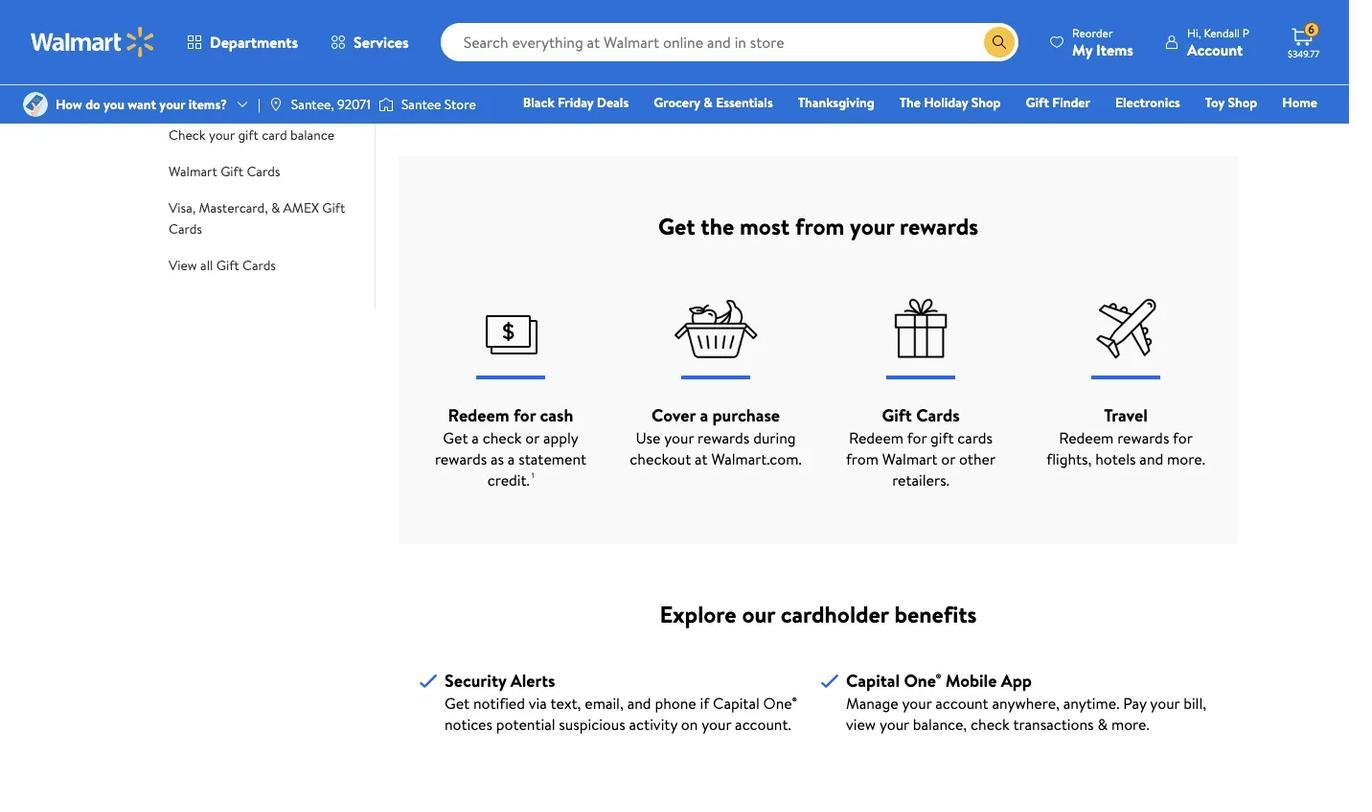 Task type: vqa. For each thing, say whether or not it's contained in the screenshot.
the 'Add' related to 99
no



Task type: describe. For each thing, give the bounding box(es) containing it.
how
[[56, 95, 82, 114]]

fashion link
[[1019, 119, 1081, 140]]

gift inside walmart gift cards link
[[221, 162, 244, 181]]

account
[[1188, 39, 1243, 60]]

92071
[[337, 95, 371, 114]]

walmart+ link
[[1252, 119, 1327, 140]]

walmart+
[[1261, 120, 1318, 139]]

want
[[128, 95, 156, 114]]

tax preparation link
[[169, 17, 258, 38]]

deals
[[597, 93, 629, 112]]

black friday deals link
[[514, 92, 638, 113]]

check your gift card balance link
[[169, 124, 335, 145]]

departments
[[210, 32, 298, 53]]

cards left the |
[[195, 80, 229, 99]]

santee,
[[291, 95, 334, 114]]

hi,
[[1188, 24, 1201, 41]]

services
[[354, 32, 409, 53]]

1 vertical spatial your
[[209, 126, 235, 145]]

one debit link
[[1162, 119, 1244, 140]]

cards inside view all gift cards link
[[243, 256, 276, 275]]

debit
[[1203, 120, 1236, 139]]

visa,
[[169, 198, 196, 218]]

card
[[262, 126, 287, 145]]

all
[[200, 256, 213, 275]]

how do you want your items?
[[56, 95, 227, 114]]

grocery & essentials
[[654, 93, 773, 112]]

mastercard,
[[199, 198, 268, 218]]

toy shop link
[[1197, 92, 1266, 113]]

home link
[[1274, 92, 1327, 113]]

thanksgiving
[[798, 93, 875, 112]]

my
[[1073, 39, 1093, 60]]

amex
[[283, 198, 319, 218]]

view all gift cards link
[[169, 254, 276, 275]]

cards inside walmart gift cards link
[[247, 162, 280, 181]]

store
[[445, 95, 476, 114]]

holiday
[[924, 93, 968, 112]]

Walmart Site-Wide search field
[[441, 23, 1019, 61]]

2 shop from the left
[[1228, 93, 1258, 112]]

6 $349.77
[[1288, 21, 1320, 60]]

hi, kendall p account
[[1188, 24, 1250, 60]]

black friday deals
[[523, 93, 629, 112]]

gift cards
[[169, 80, 229, 99]]

view all gift cards
[[169, 256, 276, 275]]

departments button
[[171, 19, 314, 65]]

finder
[[1053, 93, 1091, 112]]

toy
[[1206, 93, 1225, 112]]

reorder
[[1073, 24, 1113, 41]]

grocery
[[654, 93, 701, 112]]

view
[[169, 256, 197, 275]]

toy shop
[[1206, 93, 1258, 112]]

santee
[[402, 95, 441, 114]]

gift finder link
[[1017, 92, 1099, 113]]

tax preparation
[[169, 19, 258, 38]]

walmart gift cards link
[[169, 160, 280, 181]]

registry link
[[1089, 119, 1155, 140]]

electronics
[[1116, 93, 1181, 112]]

 image for santee, 92071
[[268, 97, 284, 112]]

check your gift card balance
[[169, 126, 335, 145]]

one
[[1171, 120, 1200, 139]]

santee, 92071
[[291, 95, 371, 114]]

tax
[[169, 19, 187, 38]]

the
[[900, 93, 921, 112]]



Task type: locate. For each thing, give the bounding box(es) containing it.
shop right "toy"
[[1228, 93, 1258, 112]]

cards down card
[[247, 162, 280, 181]]

$349.77
[[1288, 47, 1320, 60]]

visa, mastercard, & amex gift cards link
[[169, 196, 345, 239]]

 image
[[379, 95, 394, 114], [268, 97, 284, 112]]

cards down visa, mastercard, & amex gift cards
[[243, 256, 276, 275]]

0 horizontal spatial &
[[271, 198, 280, 218]]

essentials
[[716, 93, 773, 112]]

1 horizontal spatial &
[[704, 93, 713, 112]]

walmart gift cards
[[169, 162, 280, 181]]

gift finder
[[1026, 93, 1091, 112]]

kendall
[[1204, 24, 1240, 41]]

shop right holiday
[[972, 93, 1001, 112]]

clear search field text image
[[961, 34, 977, 49]]

0 vertical spatial your
[[159, 95, 185, 114]]

& inside grocery & essentials link
[[704, 93, 713, 112]]

1 horizontal spatial your
[[209, 126, 235, 145]]

black
[[523, 93, 555, 112]]

 image right 92071
[[379, 95, 394, 114]]

balance
[[290, 126, 335, 145]]

santee store
[[402, 95, 476, 114]]

6
[[1309, 21, 1315, 38]]

0 vertical spatial &
[[704, 93, 713, 112]]

gift inside 'gift finder' link
[[1026, 93, 1050, 112]]

search icon image
[[992, 35, 1007, 50]]

shop
[[972, 93, 1001, 112], [1228, 93, 1258, 112]]

1 shop from the left
[[972, 93, 1001, 112]]

0 horizontal spatial your
[[159, 95, 185, 114]]

gift right want
[[169, 80, 192, 99]]

gift up fashion link
[[1026, 93, 1050, 112]]

visa, mastercard, & amex gift cards
[[169, 198, 345, 239]]

gift inside visa, mastercard, & amex gift cards
[[322, 198, 345, 218]]

gift right all on the top of page
[[216, 256, 239, 275]]

thanksgiving link
[[789, 92, 883, 113]]

walmart
[[169, 162, 217, 181]]

items?
[[189, 95, 227, 114]]

electronics link
[[1107, 92, 1189, 113]]

1 horizontal spatial shop
[[1228, 93, 1258, 112]]

 image for santee store
[[379, 95, 394, 114]]

grocery & essentials link
[[645, 92, 782, 113]]

gift cards image
[[115, 70, 153, 108]]

0 horizontal spatial  image
[[268, 97, 284, 112]]

& inside visa, mastercard, & amex gift cards
[[271, 198, 280, 218]]

cards inside visa, mastercard, & amex gift cards
[[169, 219, 202, 239]]

gift inside view all gift cards link
[[216, 256, 239, 275]]

cards
[[195, 80, 229, 99], [247, 162, 280, 181], [169, 219, 202, 239], [243, 256, 276, 275]]

0 horizontal spatial shop
[[972, 93, 1001, 112]]

items
[[1097, 39, 1134, 60]]

services button
[[314, 19, 425, 65]]

your right want
[[159, 95, 185, 114]]

gift
[[238, 126, 259, 145]]

registry
[[1097, 120, 1146, 139]]

your left gift
[[209, 126, 235, 145]]

gift right amex
[[322, 198, 345, 218]]

check
[[169, 126, 206, 145]]

friday
[[558, 93, 594, 112]]

preparation
[[191, 19, 258, 38]]

you
[[104, 95, 125, 114]]

home
[[1283, 93, 1318, 112]]

& right grocery at the top of the page
[[704, 93, 713, 112]]

cards down visa,
[[169, 219, 202, 239]]

p
[[1243, 24, 1250, 41]]

&
[[704, 93, 713, 112], [271, 198, 280, 218]]

 image right the |
[[268, 97, 284, 112]]

fashion
[[1028, 120, 1072, 139]]

|
[[258, 95, 261, 114]]

 image
[[23, 92, 48, 117]]

your
[[159, 95, 185, 114], [209, 126, 235, 145]]

home fashion
[[1028, 93, 1318, 139]]

1 horizontal spatial  image
[[379, 95, 394, 114]]

gift
[[169, 80, 192, 99], [1026, 93, 1050, 112], [221, 162, 244, 181], [322, 198, 345, 218], [216, 256, 239, 275]]

gift up mastercard,
[[221, 162, 244, 181]]

the holiday shop
[[900, 93, 1001, 112]]

walmart image
[[31, 27, 155, 58]]

the holiday shop link
[[891, 92, 1010, 113]]

Search search field
[[441, 23, 1019, 61]]

1 vertical spatial &
[[271, 198, 280, 218]]

one debit
[[1171, 120, 1236, 139]]

reorder my items
[[1073, 24, 1134, 60]]

& left amex
[[271, 198, 280, 218]]

do
[[85, 95, 100, 114]]



